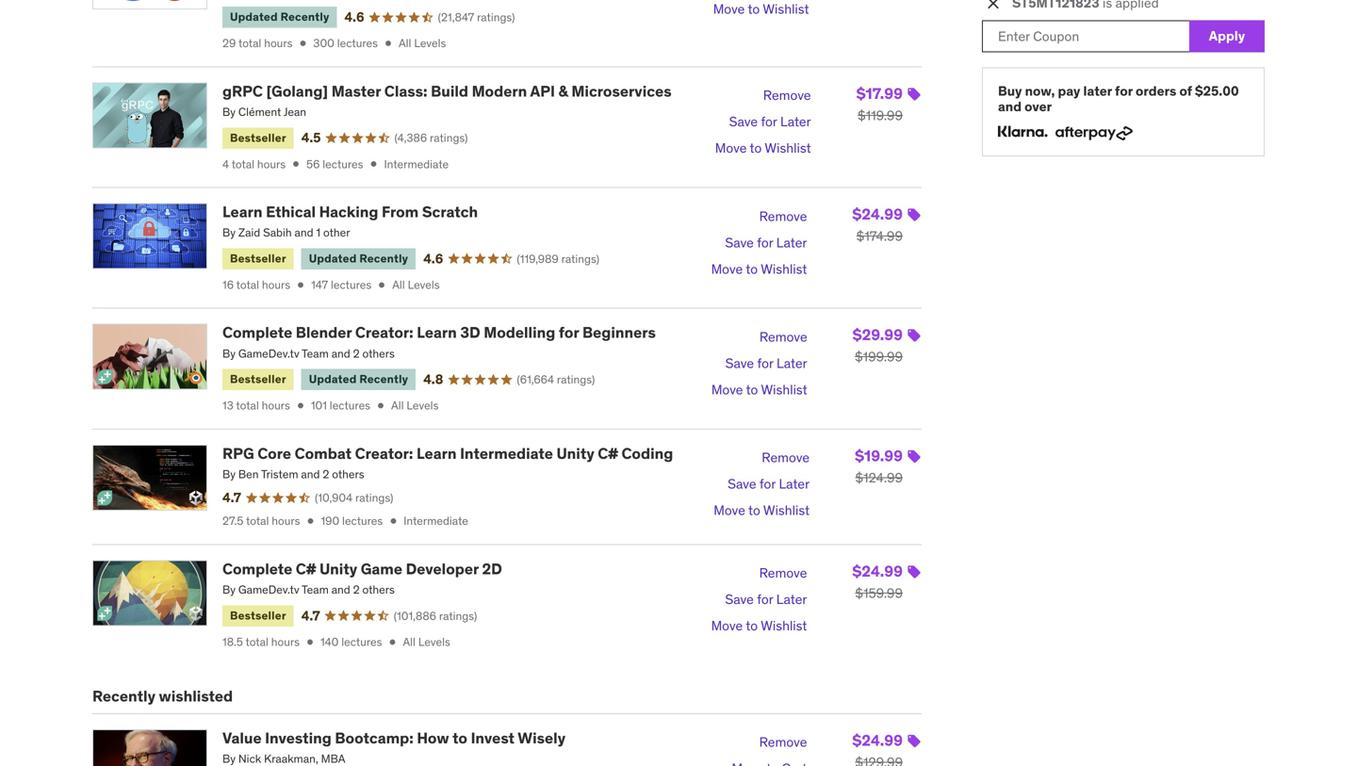 Task type: describe. For each thing, give the bounding box(es) containing it.
all levels down (21,847
[[399, 36, 446, 50]]

remove save for later move to wishlist for complete blender creator: learn 3d modelling for beginners
[[711, 328, 807, 398]]

hours for [golang]
[[257, 157, 286, 171]]

all for game
[[403, 635, 416, 649]]

levels for learn
[[407, 398, 439, 413]]

microservices
[[572, 81, 672, 101]]

wisely
[[518, 728, 566, 748]]

of
[[1179, 82, 1192, 99]]

ratings) for developer
[[439, 609, 477, 623]]

147 lectures
[[311, 277, 372, 292]]

modelling
[[484, 323, 555, 342]]

from
[[382, 202, 419, 222]]

and inside buy now, pay later for orders of $25.00 and over
[[998, 98, 1022, 115]]

rpg core combat creator: learn intermediate unity c# coding by ben tristem and 2 others
[[222, 444, 673, 482]]

2 inside complete blender creator: learn 3d modelling for beginners by gamedev.tv team and 2 others
[[353, 346, 360, 361]]

learn ethical hacking from scratch link
[[222, 202, 478, 222]]

by inside "complete c# unity game developer 2d by gamedev.tv team and 2 others"
[[222, 583, 236, 597]]

xxsmall image left 190 at the bottom left of page
[[304, 515, 317, 528]]

for inside complete blender creator: learn 3d modelling for beginners by gamedev.tv team and 2 others
[[559, 323, 579, 342]]

ethical
[[266, 202, 316, 222]]

4.7 for (10,904 ratings)
[[222, 489, 241, 506]]

updated for ethical
[[309, 251, 357, 266]]

now,
[[1025, 82, 1055, 99]]

ratings) for build
[[430, 131, 468, 145]]

tristem
[[261, 467, 298, 482]]

$19.99 $124.99
[[855, 446, 903, 486]]

save for complete c# unity game developer 2d
[[725, 591, 754, 608]]

remove button for grpc [golang] master class: build modern api & microservices
[[763, 82, 811, 109]]

remove button for complete blender creator: learn 3d modelling for beginners
[[759, 324, 807, 350]]

wishlist for complete c# unity game developer 2d
[[761, 618, 807, 634]]

190 lectures
[[321, 514, 383, 528]]

over
[[1025, 98, 1052, 115]]

140
[[320, 635, 339, 649]]

&
[[558, 81, 568, 101]]

complete c# unity game developer 2d link
[[222, 559, 502, 579]]

how
[[417, 728, 449, 748]]

all levels for from
[[392, 277, 440, 292]]

small image
[[984, 0, 1003, 13]]

1
[[316, 225, 321, 240]]

bestseller for blender
[[230, 372, 286, 387]]

18.5
[[222, 635, 243, 649]]

move for grpc [golang] master class: build modern api & microservices
[[715, 140, 747, 157]]

hacking
[[319, 202, 378, 222]]

$159.99
[[855, 585, 903, 602]]

27.5 total hours
[[222, 514, 300, 528]]

orders
[[1136, 82, 1177, 99]]

unity inside rpg core combat creator: learn intermediate unity c# coding by ben tristem and 2 others
[[557, 444, 594, 463]]

recently left 4.8
[[359, 372, 408, 387]]

by inside complete blender creator: learn 3d modelling for beginners by gamedev.tv team and 2 others
[[222, 346, 236, 361]]

others inside rpg core combat creator: learn intermediate unity c# coding by ben tristem and 2 others
[[332, 467, 364, 482]]

coupon icon image for complete c# unity game developer 2d
[[907, 565, 922, 580]]

blender
[[296, 323, 352, 342]]

$19.99
[[855, 446, 903, 466]]

101 lectures
[[311, 398, 370, 413]]

intermediate for 56 lectures
[[384, 157, 449, 171]]

$24.99 $174.99
[[852, 205, 903, 245]]

combat
[[295, 444, 352, 463]]

$199.99
[[855, 348, 903, 365]]

all levels for game
[[403, 635, 450, 649]]

61,664 ratings element
[[517, 372, 595, 388]]

updated recently for ethical
[[309, 251, 408, 266]]

total for complete blender creator: learn 3d modelling for beginners
[[236, 398, 259, 413]]

4.7 for (101,886 ratings)
[[301, 607, 320, 624]]

remove save for later move to wishlist for learn ethical hacking from scratch
[[711, 208, 807, 277]]

grpc [golang] master class: build modern api & microservices link
[[222, 81, 672, 101]]

(61,664
[[517, 372, 554, 387]]

56
[[306, 157, 320, 171]]

save for later button for learn ethical hacking from scratch
[[725, 230, 807, 256]]

147
[[311, 277, 328, 292]]

4
[[222, 157, 229, 171]]

total right 27.5
[[246, 514, 269, 528]]

0 vertical spatial updated
[[230, 10, 278, 24]]

190
[[321, 514, 339, 528]]

updated for blender
[[309, 372, 357, 387]]

beginners
[[582, 323, 656, 342]]

creator: inside rpg core combat creator: learn intermediate unity c# coding by ben tristem and 2 others
[[355, 444, 413, 463]]

intermediate for 190 lectures
[[404, 514, 468, 528]]

(10,904
[[315, 490, 353, 505]]

save for later button for complete c# unity game developer 2d
[[725, 587, 807, 613]]

later left $124.99
[[779, 476, 810, 493]]

complete blender creator: learn 3d modelling for beginners link
[[222, 323, 656, 342]]

4.8
[[423, 371, 443, 388]]

grpc
[[222, 81, 263, 101]]

4.5
[[301, 129, 321, 146]]

for inside buy now, pay later for orders of $25.00 and over
[[1115, 82, 1133, 99]]

$24.99 for $24.99 $159.99
[[852, 562, 903, 581]]

56 lectures
[[306, 157, 363, 171]]

2d
[[482, 559, 502, 579]]

101
[[311, 398, 327, 413]]

recently left the wishlisted
[[92, 687, 155, 706]]

save for later button for grpc [golang] master class: build modern api & microservices
[[729, 109, 811, 135]]

ratings) for scratch
[[561, 251, 599, 266]]

total for complete c# unity game developer 2d
[[245, 635, 268, 649]]

by inside "grpc [golang] master class: build modern api & microservices by clément jean"
[[222, 105, 236, 119]]

lectures down 10,904 ratings element on the left bottom of page
[[342, 514, 383, 528]]

27.5
[[222, 514, 243, 528]]

c# inside "complete c# unity game developer 2d by gamedev.tv team and 2 others"
[[296, 559, 316, 579]]

sabih
[[263, 225, 292, 240]]

4,386 ratings element
[[394, 130, 468, 146]]

$29.99 $199.99
[[853, 325, 903, 365]]

grpc [golang] master class: build modern api & microservices by clément jean
[[222, 81, 672, 119]]

$24.99 $159.99
[[852, 562, 903, 602]]

bestseller for ethical
[[230, 251, 286, 266]]

and inside learn ethical hacking from scratch by zaid sabih and 1 other
[[295, 225, 313, 240]]

$119.99
[[858, 107, 903, 124]]

13 total hours
[[222, 398, 290, 413]]

learn ethical hacking from scratch by zaid sabih and 1 other
[[222, 202, 478, 240]]

(61,664 ratings)
[[517, 372, 595, 387]]

gamedev.tv inside "complete c# unity game developer 2d by gamedev.tv team and 2 others"
[[238, 583, 299, 597]]

build
[[431, 81, 468, 101]]

(21,847 ratings)
[[438, 10, 515, 24]]

total for grpc [golang] master class: build modern api & microservices
[[232, 157, 255, 171]]

move to wishlist button for learn ethical hacking from scratch
[[711, 256, 807, 282]]

total for learn ethical hacking from scratch
[[236, 277, 259, 292]]

learn inside learn ethical hacking from scratch by zaid sabih and 1 other
[[222, 202, 262, 222]]

ben
[[238, 467, 259, 482]]

value investing bootcamp: how to invest wisely
[[222, 728, 566, 748]]

later for grpc [golang] master class: build modern api & microservices
[[780, 113, 811, 130]]

xxsmall image for 101 lectures
[[374, 399, 387, 412]]

apply
[[1209, 27, 1245, 44]]

ratings) inside '21,847 ratings' element
[[477, 10, 515, 24]]

remove for complete c# unity game developer 2d
[[759, 565, 807, 582]]

xxsmall image left 101
[[294, 399, 307, 412]]

developer
[[406, 559, 479, 579]]

master
[[331, 81, 381, 101]]

total right the "29"
[[238, 36, 261, 50]]

game
[[361, 559, 402, 579]]

unity inside "complete c# unity game developer 2d by gamedev.tv team and 2 others"
[[319, 559, 357, 579]]

ratings) inside 10,904 ratings element
[[355, 490, 393, 505]]

xxsmall image for 140 lectures
[[386, 635, 399, 649]]

save for grpc [golang] master class: build modern api & microservices
[[729, 113, 758, 130]]

wishlist for complete blender creator: learn 3d modelling for beginners
[[761, 381, 807, 398]]

ratings) for 3d
[[557, 372, 595, 387]]



Task type: vqa. For each thing, say whether or not it's contained in the screenshot.
$24.99
yes



Task type: locate. For each thing, give the bounding box(es) containing it.
hours left 101
[[262, 398, 290, 413]]

4.7 down "complete c# unity game developer 2d by gamedev.tv team and 2 others"
[[301, 607, 320, 624]]

later left $119.99
[[780, 113, 811, 130]]

intermediate down (4,386 on the left top of page
[[384, 157, 449, 171]]

others
[[362, 346, 395, 361], [332, 467, 364, 482], [362, 583, 395, 597]]

rpg
[[222, 444, 254, 463]]

and down combat
[[301, 467, 320, 482]]

bestseller
[[230, 130, 286, 145], [230, 251, 286, 266], [230, 372, 286, 387], [230, 608, 286, 623]]

hours left 190 at the bottom left of page
[[272, 514, 300, 528]]

others down game
[[362, 583, 395, 597]]

1 vertical spatial c#
[[296, 559, 316, 579]]

learn up zaid
[[222, 202, 262, 222]]

2 inside "complete c# unity game developer 2d by gamedev.tv team and 2 others"
[[353, 583, 360, 597]]

29 total hours
[[222, 36, 293, 50]]

xxsmall image
[[382, 37, 395, 50], [289, 158, 303, 171], [374, 399, 387, 412], [304, 515, 317, 528], [386, 635, 399, 649]]

(119,989
[[517, 251, 559, 266]]

ratings) right (21,847
[[477, 10, 515, 24]]

gamedev.tv up 18.5 total hours
[[238, 583, 299, 597]]

hours left the '147'
[[262, 277, 290, 292]]

1 vertical spatial team
[[302, 583, 329, 597]]

class:
[[384, 81, 427, 101]]

$24.99
[[852, 205, 903, 224], [852, 562, 903, 581], [852, 731, 903, 750]]

levels for game
[[418, 635, 450, 649]]

2 vertical spatial $24.99
[[852, 731, 903, 750]]

1 bestseller from the top
[[230, 130, 286, 145]]

all for learn
[[391, 398, 404, 413]]

buy
[[998, 82, 1022, 99]]

all levels
[[399, 36, 446, 50], [392, 277, 440, 292], [391, 398, 439, 413], [403, 635, 450, 649]]

300 lectures
[[313, 36, 378, 50]]

hours for blender
[[262, 398, 290, 413]]

creator: inside complete blender creator: learn 3d modelling for beginners by gamedev.tv team and 2 others
[[355, 323, 413, 342]]

lectures for unity
[[341, 635, 382, 649]]

for
[[1115, 82, 1133, 99], [761, 113, 777, 130], [757, 234, 773, 251], [559, 323, 579, 342], [757, 355, 773, 372], [760, 476, 776, 493], [757, 591, 773, 608]]

1 creator: from the top
[[355, 323, 413, 342]]

levels down the '101,886 ratings' element
[[418, 635, 450, 649]]

16 total hours
[[222, 277, 290, 292]]

xxsmall image right 147 lectures
[[375, 278, 388, 292]]

1 vertical spatial learn
[[417, 323, 457, 342]]

wishlisted
[[159, 687, 233, 706]]

13
[[222, 398, 233, 413]]

ratings) inside the 61,664 ratings element
[[557, 372, 595, 387]]

0 horizontal spatial unity
[[319, 559, 357, 579]]

complete down 16 total hours
[[222, 323, 292, 342]]

creator:
[[355, 323, 413, 342], [355, 444, 413, 463]]

lectures for master
[[323, 157, 363, 171]]

and down blender
[[331, 346, 350, 361]]

later for learn ethical hacking from scratch
[[776, 234, 807, 251]]

updated recently up 147 lectures
[[309, 251, 408, 266]]

(119,989 ratings)
[[517, 251, 599, 266]]

gamedev.tv up the 13 total hours
[[238, 346, 299, 361]]

bootcamp:
[[335, 728, 414, 748]]

all for from
[[392, 277, 405, 292]]

rpg core combat creator: learn intermediate unity c# coding link
[[222, 444, 673, 463]]

zaid
[[238, 225, 260, 240]]

xxsmall image left '300'
[[296, 37, 310, 50]]

by inside learn ethical hacking from scratch by zaid sabih and 1 other
[[222, 225, 236, 240]]

4 bestseller from the top
[[230, 608, 286, 623]]

and inside complete blender creator: learn 3d modelling for beginners by gamedev.tv team and 2 others
[[331, 346, 350, 361]]

140 lectures
[[320, 635, 382, 649]]

hours left '300'
[[264, 36, 293, 50]]

18.5 total hours
[[222, 635, 300, 649]]

1 coupon icon image from the top
[[907, 87, 922, 102]]

remove save for later move to wishlist for grpc [golang] master class: build modern api & microservices
[[715, 87, 811, 157]]

value investing bootcamp: how to invest wisely link
[[222, 728, 566, 748]]

coupon icon image for complete blender creator: learn 3d modelling for beginners
[[907, 328, 922, 343]]

5 by from the top
[[222, 583, 236, 597]]

$24.99 for $24.99
[[852, 731, 903, 750]]

4.6 for (119,989 ratings)
[[423, 250, 443, 267]]

xxsmall image left the 140
[[303, 635, 317, 649]]

0 vertical spatial 4.6
[[344, 8, 364, 25]]

1 gamedev.tv from the top
[[238, 346, 299, 361]]

21,847 ratings element
[[438, 9, 515, 25]]

afterpay image
[[1056, 126, 1133, 141]]

1 $24.99 from the top
[[852, 205, 903, 224]]

2 coupon icon image from the top
[[907, 207, 922, 222]]

remove for complete blender creator: learn 3d modelling for beginners
[[759, 328, 807, 345]]

3 $24.99 from the top
[[852, 731, 903, 750]]

total right 18.5
[[245, 635, 268, 649]]

xxsmall image
[[296, 37, 310, 50], [367, 158, 380, 171], [294, 278, 307, 292], [375, 278, 388, 292], [294, 399, 307, 412], [387, 515, 400, 528], [303, 635, 317, 649]]

by left ben
[[222, 467, 236, 482]]

updated up the 101 lectures on the left bottom
[[309, 372, 357, 387]]

levels down (21,847
[[414, 36, 446, 50]]

0 vertical spatial updated recently
[[230, 10, 329, 24]]

by up "13"
[[222, 346, 236, 361]]

and inside "complete c# unity game developer 2d by gamedev.tv team and 2 others"
[[331, 583, 350, 597]]

learn
[[222, 202, 262, 222], [417, 323, 457, 342], [417, 444, 457, 463]]

0 vertical spatial learn
[[222, 202, 262, 222]]

later for complete blender creator: learn 3d modelling for beginners
[[777, 355, 807, 372]]

bestseller for [golang]
[[230, 130, 286, 145]]

4.6 for (21,847 ratings)
[[344, 8, 364, 25]]

0 horizontal spatial 4.6
[[344, 8, 364, 25]]

total right "13"
[[236, 398, 259, 413]]

0 vertical spatial unity
[[557, 444, 594, 463]]

wishlist for grpc [golang] master class: build modern api & microservices
[[765, 140, 811, 157]]

and left 1
[[295, 225, 313, 240]]

remove button for complete c# unity game developer 2d
[[759, 560, 807, 587]]

1 vertical spatial 4.6
[[423, 250, 443, 267]]

xxsmall image right the 101 lectures on the left bottom
[[374, 399, 387, 412]]

101,886 ratings element
[[394, 608, 477, 624]]

$17.99 $119.99
[[856, 84, 903, 124]]

creator: right blender
[[355, 323, 413, 342]]

modern
[[472, 81, 527, 101]]

later left $199.99
[[777, 355, 807, 372]]

all down (101,886
[[403, 635, 416, 649]]

1 vertical spatial intermediate
[[460, 444, 553, 463]]

119,989 ratings element
[[517, 251, 599, 267]]

bestseller for c#
[[230, 608, 286, 623]]

remove save for later move to wishlist for complete c# unity game developer 2d
[[711, 565, 807, 634]]

later left $24.99 $174.99
[[776, 234, 807, 251]]

move
[[713, 1, 745, 18], [715, 140, 747, 157], [711, 260, 743, 277], [711, 381, 743, 398], [714, 502, 745, 519], [711, 618, 743, 634]]

4 coupon icon image from the top
[[907, 449, 922, 464]]

2 $24.99 from the top
[[852, 562, 903, 581]]

others inside "complete c# unity game developer 2d by gamedev.tv team and 2 others"
[[362, 583, 395, 597]]

(101,886 ratings)
[[394, 609, 477, 623]]

2 vertical spatial 2
[[353, 583, 360, 597]]

save for later button for complete blender creator: learn 3d modelling for beginners
[[725, 350, 807, 377]]

api
[[530, 81, 555, 101]]

0 horizontal spatial c#
[[296, 559, 316, 579]]

later
[[780, 113, 811, 130], [776, 234, 807, 251], [777, 355, 807, 372], [779, 476, 810, 493], [776, 591, 807, 608]]

unity
[[557, 444, 594, 463], [319, 559, 357, 579]]

2 vertical spatial learn
[[417, 444, 457, 463]]

3 bestseller from the top
[[230, 372, 286, 387]]

1 vertical spatial unity
[[319, 559, 357, 579]]

intermediate inside rpg core combat creator: learn intermediate unity c# coding by ben tristem and 2 others
[[460, 444, 553, 463]]

other
[[323, 225, 350, 240]]

2 gamedev.tv from the top
[[238, 583, 299, 597]]

xxsmall image for 300 lectures
[[382, 37, 395, 50]]

Enter Coupon text field
[[982, 20, 1189, 52]]

1 horizontal spatial unity
[[557, 444, 594, 463]]

$25.00
[[1195, 82, 1239, 99]]

2 down complete c# unity game developer 2d link
[[353, 583, 360, 597]]

6 coupon icon image from the top
[[907, 734, 922, 749]]

remove button for learn ethical hacking from scratch
[[759, 203, 807, 230]]

hours
[[264, 36, 293, 50], [257, 157, 286, 171], [262, 277, 290, 292], [262, 398, 290, 413], [272, 514, 300, 528], [271, 635, 300, 649]]

ratings) inside "119,989 ratings" element
[[561, 251, 599, 266]]

move for complete blender creator: learn 3d modelling for beginners
[[711, 381, 743, 398]]

updated recently up 29 total hours
[[230, 10, 329, 24]]

pay
[[1058, 82, 1080, 99]]

c# left coding
[[598, 444, 618, 463]]

0 vertical spatial creator:
[[355, 323, 413, 342]]

[golang]
[[266, 81, 328, 101]]

ratings) up 190 lectures
[[355, 490, 393, 505]]

remove for learn ethical hacking from scratch
[[759, 208, 807, 225]]

2
[[353, 346, 360, 361], [323, 467, 329, 482], [353, 583, 360, 597]]

0 vertical spatial c#
[[598, 444, 618, 463]]

all right the 101 lectures on the left bottom
[[391, 398, 404, 413]]

buy now, pay later for orders of $25.00 and over
[[998, 82, 1239, 115]]

xxsmall image right 56 lectures
[[367, 158, 380, 171]]

2 vertical spatial others
[[362, 583, 395, 597]]

2 down combat
[[323, 467, 329, 482]]

4 by from the top
[[222, 467, 236, 482]]

hours left the 140
[[271, 635, 300, 649]]

all right 147 lectures
[[392, 277, 405, 292]]

lectures right the '147'
[[331, 277, 372, 292]]

2 vertical spatial intermediate
[[404, 514, 468, 528]]

0 horizontal spatial 4.7
[[222, 489, 241, 506]]

c# inside rpg core combat creator: learn intermediate unity c# coding by ben tristem and 2 others
[[598, 444, 618, 463]]

ratings) right (101,886
[[439, 609, 477, 623]]

2 complete from the top
[[222, 559, 292, 579]]

updated recently up the 101 lectures on the left bottom
[[309, 372, 408, 387]]

1 team from the top
[[302, 346, 329, 361]]

1 vertical spatial $24.99
[[852, 562, 903, 581]]

save for complete blender creator: learn 3d modelling for beginners
[[725, 355, 754, 372]]

team inside complete blender creator: learn 3d modelling for beginners by gamedev.tv team and 2 others
[[302, 346, 329, 361]]

investing
[[265, 728, 332, 748]]

2 vertical spatial updated
[[309, 372, 357, 387]]

others up (10,904 ratings)
[[332, 467, 364, 482]]

xxsmall image down (101,886
[[386, 635, 399, 649]]

others inside complete blender creator: learn 3d modelling for beginners by gamedev.tv team and 2 others
[[362, 346, 395, 361]]

1 horizontal spatial 4.6
[[423, 250, 443, 267]]

1 horizontal spatial 4.7
[[301, 607, 320, 624]]

learn inside complete blender creator: learn 3d modelling for beginners by gamedev.tv team and 2 others
[[417, 323, 457, 342]]

3d
[[460, 323, 480, 342]]

2 creator: from the top
[[355, 444, 413, 463]]

4 total hours
[[222, 157, 286, 171]]

3 coupon icon image from the top
[[907, 328, 922, 343]]

coupon icon image for learn ethical hacking from scratch
[[907, 207, 922, 222]]

move to wishlist button for complete blender creator: learn 3d modelling for beginners
[[711, 377, 807, 403]]

0 vertical spatial intermediate
[[384, 157, 449, 171]]

apply button
[[1189, 20, 1265, 52]]

coupon icon image for grpc [golang] master class: build modern api & microservices
[[907, 87, 922, 102]]

learn inside rpg core combat creator: learn intermediate unity c# coding by ben tristem and 2 others
[[417, 444, 457, 463]]

1 vertical spatial complete
[[222, 559, 292, 579]]

$24.99 for $24.99 $174.99
[[852, 205, 903, 224]]

2 team from the top
[[302, 583, 329, 597]]

team down complete c# unity game developer 2d link
[[302, 583, 329, 597]]

2 up the 101 lectures on the left bottom
[[353, 346, 360, 361]]

0 vertical spatial $24.99
[[852, 205, 903, 224]]

move for learn ethical hacking from scratch
[[711, 260, 743, 277]]

2 bestseller from the top
[[230, 251, 286, 266]]

xxsmall image right 300 lectures
[[382, 37, 395, 50]]

team inside "complete c# unity game developer 2d by gamedev.tv team and 2 others"
[[302, 583, 329, 597]]

1 vertical spatial creator:
[[355, 444, 413, 463]]

by down grpc
[[222, 105, 236, 119]]

$29.99
[[853, 325, 903, 345]]

complete inside "complete c# unity game developer 2d by gamedev.tv team and 2 others"
[[222, 559, 292, 579]]

klarna image
[[998, 123, 1048, 141]]

1 vertical spatial gamedev.tv
[[238, 583, 299, 597]]

complete for complete c# unity game developer 2d
[[222, 559, 292, 579]]

lectures right 56
[[323, 157, 363, 171]]

hours for c#
[[271, 635, 300, 649]]

coupon icon image
[[907, 87, 922, 102], [907, 207, 922, 222], [907, 328, 922, 343], [907, 449, 922, 464], [907, 565, 922, 580], [907, 734, 922, 749]]

0 vertical spatial gamedev.tv
[[238, 346, 299, 361]]

lectures for creator:
[[330, 398, 370, 413]]

move for complete c# unity game developer 2d
[[711, 618, 743, 634]]

0 vertical spatial team
[[302, 346, 329, 361]]

intermediate up developer
[[404, 514, 468, 528]]

by inside rpg core combat creator: learn intermediate unity c# coding by ben tristem and 2 others
[[222, 467, 236, 482]]

and up "klarna" image
[[998, 98, 1022, 115]]

ratings) inside 4,386 ratings element
[[430, 131, 468, 145]]

hours left 56
[[257, 157, 286, 171]]

lectures
[[337, 36, 378, 50], [323, 157, 363, 171], [331, 277, 372, 292], [330, 398, 370, 413], [342, 514, 383, 528], [341, 635, 382, 649]]

4.7 up 27.5
[[222, 489, 241, 506]]

xxsmall image right 190 lectures
[[387, 515, 400, 528]]

gamedev.tv inside complete blender creator: learn 3d modelling for beginners by gamedev.tv team and 2 others
[[238, 346, 299, 361]]

ratings) inside the '101,886 ratings' element
[[439, 609, 477, 623]]

move to wishlist
[[713, 1, 809, 18]]

all levels up complete blender creator: learn 3d modelling for beginners link
[[392, 277, 440, 292]]

updated down other at the left top
[[309, 251, 357, 266]]

remove for grpc [golang] master class: build modern api & microservices
[[763, 87, 811, 104]]

learn down 4.8
[[417, 444, 457, 463]]

team down blender
[[302, 346, 329, 361]]

1 vertical spatial others
[[332, 467, 364, 482]]

0 vertical spatial others
[[362, 346, 395, 361]]

lectures right 101
[[330, 398, 370, 413]]

move to wishlist button for grpc [golang] master class: build modern api & microservices
[[715, 135, 811, 161]]

to
[[748, 1, 760, 18], [750, 140, 762, 157], [746, 260, 758, 277], [746, 381, 758, 398], [748, 502, 760, 519], [746, 618, 758, 634], [452, 728, 467, 748]]

recently up '300'
[[280, 10, 329, 24]]

levels for from
[[408, 277, 440, 292]]

complete for complete blender creator: learn 3d modelling for beginners
[[222, 323, 292, 342]]

lectures right '300'
[[337, 36, 378, 50]]

remove button
[[763, 82, 811, 109], [759, 203, 807, 230], [759, 324, 807, 350], [762, 445, 810, 471], [759, 560, 807, 587], [759, 729, 807, 756]]

later left "$159.99"
[[776, 591, 807, 608]]

creator: up (10,904 ratings)
[[355, 444, 413, 463]]

all
[[399, 36, 411, 50], [392, 277, 405, 292], [391, 398, 404, 413], [403, 635, 416, 649]]

ratings) right (61,664 at left
[[557, 372, 595, 387]]

bestseller up 16 total hours
[[230, 251, 286, 266]]

invest
[[471, 728, 515, 748]]

wishlist for learn ethical hacking from scratch
[[761, 260, 807, 277]]

gamedev.tv
[[238, 346, 299, 361], [238, 583, 299, 597]]

(4,386 ratings)
[[394, 131, 468, 145]]

lectures right the 140
[[341, 635, 382, 649]]

others down complete blender creator: learn 3d modelling for beginners link
[[362, 346, 395, 361]]

levels up complete blender creator: learn 3d modelling for beginners link
[[408, 277, 440, 292]]

team
[[302, 346, 329, 361], [302, 583, 329, 597]]

1 complete from the top
[[222, 323, 292, 342]]

10,904 ratings element
[[315, 490, 393, 506]]

by
[[222, 105, 236, 119], [222, 225, 236, 240], [222, 346, 236, 361], [222, 467, 236, 482], [222, 583, 236, 597]]

2 by from the top
[[222, 225, 236, 240]]

xxsmall image left 56
[[289, 158, 303, 171]]

0 vertical spatial 2
[[353, 346, 360, 361]]

0 vertical spatial complete
[[222, 323, 292, 342]]

core
[[257, 444, 291, 463]]

bestseller up 18.5 total hours
[[230, 608, 286, 623]]

updated up 29 total hours
[[230, 10, 278, 24]]

4.6 down scratch
[[423, 250, 443, 267]]

clément
[[238, 105, 281, 119]]

16
[[222, 277, 234, 292]]

all up class:
[[399, 36, 411, 50]]

complete blender creator: learn 3d modelling for beginners by gamedev.tv team and 2 others
[[222, 323, 656, 361]]

unity left coding
[[557, 444, 594, 463]]

0 vertical spatial 4.7
[[222, 489, 241, 506]]

$124.99
[[855, 469, 903, 486]]

later
[[1083, 82, 1112, 99]]

scratch
[[422, 202, 478, 222]]

move to wishlist button
[[713, 0, 809, 23], [715, 135, 811, 161], [711, 256, 807, 282], [711, 377, 807, 403], [714, 498, 810, 524], [711, 613, 807, 639]]

and
[[998, 98, 1022, 115], [295, 225, 313, 240], [331, 346, 350, 361], [301, 467, 320, 482], [331, 583, 350, 597]]

lectures for hacking
[[331, 277, 372, 292]]

all levels down the '101,886 ratings' element
[[403, 635, 450, 649]]

updated recently
[[230, 10, 329, 24], [309, 251, 408, 266], [309, 372, 408, 387]]

1 vertical spatial updated recently
[[309, 251, 408, 266]]

c# down 27.5 total hours
[[296, 559, 316, 579]]

$17.99
[[856, 84, 903, 103]]

4.6 up 300 lectures
[[344, 8, 364, 25]]

29
[[222, 36, 236, 50]]

coding
[[621, 444, 673, 463]]

bestseller down clément
[[230, 130, 286, 145]]

ratings) right (119,989
[[561, 251, 599, 266]]

1 vertical spatial updated
[[309, 251, 357, 266]]

2 inside rpg core combat creator: learn intermediate unity c# coding by ben tristem and 2 others
[[323, 467, 329, 482]]

by left zaid
[[222, 225, 236, 240]]

recently down from
[[359, 251, 408, 266]]

and inside rpg core combat creator: learn intermediate unity c# coding by ben tristem and 2 others
[[301, 467, 320, 482]]

3 by from the top
[[222, 346, 236, 361]]

complete c# unity game developer 2d by gamedev.tv team and 2 others
[[222, 559, 502, 597]]

updated
[[230, 10, 278, 24], [309, 251, 357, 266], [309, 372, 357, 387]]

levels down 4.8
[[407, 398, 439, 413]]

updated recently for blender
[[309, 372, 408, 387]]

1 by from the top
[[222, 105, 236, 119]]

by up 18.5
[[222, 583, 236, 597]]

value
[[222, 728, 262, 748]]

intermediate down (61,664 at left
[[460, 444, 553, 463]]

xxsmall image left the '147'
[[294, 278, 307, 292]]

complete down 27.5 total hours
[[222, 559, 292, 579]]

(21,847
[[438, 10, 474, 24]]

later for complete c# unity game developer 2d
[[776, 591, 807, 608]]

1 vertical spatial 4.7
[[301, 607, 320, 624]]

2 vertical spatial updated recently
[[309, 372, 408, 387]]

hours for ethical
[[262, 277, 290, 292]]

complete inside complete blender creator: learn 3d modelling for beginners by gamedev.tv team and 2 others
[[222, 323, 292, 342]]

5 coupon icon image from the top
[[907, 565, 922, 580]]

1 vertical spatial 2
[[323, 467, 329, 482]]

unity left game
[[319, 559, 357, 579]]

move to wishlist button for complete c# unity game developer 2d
[[711, 613, 807, 639]]

total right 16
[[236, 277, 259, 292]]

levels
[[414, 36, 446, 50], [408, 277, 440, 292], [407, 398, 439, 413], [418, 635, 450, 649]]

all levels for learn
[[391, 398, 439, 413]]

recently wishlisted
[[92, 687, 233, 706]]

ratings) down "grpc [golang] master class: build modern api & microservices by clément jean" at the top of the page
[[430, 131, 468, 145]]

300
[[313, 36, 334, 50]]

bestseller up the 13 total hours
[[230, 372, 286, 387]]

1 horizontal spatial c#
[[598, 444, 618, 463]]

save for learn ethical hacking from scratch
[[725, 234, 754, 251]]



